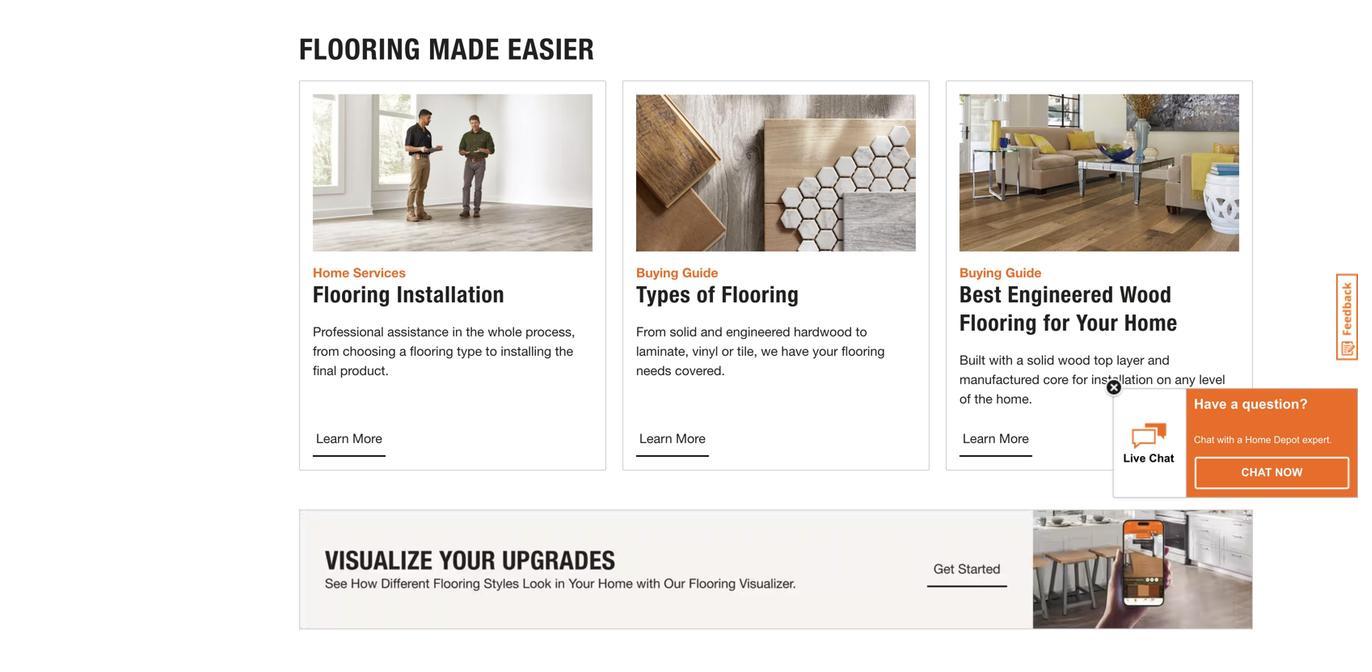 Task type: describe. For each thing, give the bounding box(es) containing it.
depot
[[1274, 434, 1300, 445]]

hardwood
[[794, 324, 852, 339]]

assistance
[[387, 324, 449, 339]]

from
[[313, 343, 339, 359]]

wood
[[1120, 281, 1172, 308]]

final
[[313, 363, 337, 378]]

needs
[[636, 363, 672, 378]]

the inside built with a solid wood top layer and manufactured core for installation on any level of the home.
[[975, 391, 993, 406]]

to inside from solid and engineered hardwood to laminate, vinyl or tile, we have your flooring needs covered.
[[856, 324, 867, 339]]

tile,
[[737, 343, 758, 359]]

more for flooring
[[353, 431, 382, 446]]

learn more for types of flooring
[[640, 431, 706, 446]]

solid inside from solid and engineered hardwood to laminate, vinyl or tile, we have your flooring needs covered.
[[670, 324, 697, 339]]

services
[[353, 265, 406, 280]]

learn more link for best engineered wood flooring for your home
[[960, 421, 1033, 457]]

manufactured
[[960, 372, 1040, 387]]

product.
[[340, 363, 389, 378]]

learn more link for flooring installation
[[313, 421, 386, 457]]

flooring inside buying guide best engineered wood flooring for your home
[[960, 309, 1038, 336]]

have a question?
[[1194, 396, 1308, 412]]

a right chat at the bottom
[[1238, 434, 1243, 445]]

learn for flooring installation
[[316, 431, 349, 446]]

buying guide best engineered wood flooring for your home
[[960, 265, 1178, 336]]

learn for best engineered wood flooring for your home
[[963, 431, 996, 446]]

1 horizontal spatial the
[[555, 343, 573, 359]]

made
[[429, 32, 500, 67]]

0 horizontal spatial the
[[466, 324, 484, 339]]

a inside professional assistance in the whole process, from choosing a flooring type to installing the final product.
[[399, 343, 406, 359]]

expert.
[[1303, 434, 1332, 445]]

core
[[1044, 372, 1069, 387]]

buying for best
[[960, 265, 1002, 280]]

top
[[1094, 352, 1113, 368]]

from
[[636, 324, 666, 339]]

chat now link
[[1196, 458, 1349, 488]]

more for best
[[1000, 431, 1029, 446]]

learn more for flooring installation
[[316, 431, 382, 446]]

flooring inside from solid and engineered hardwood to laminate, vinyl or tile, we have your flooring needs covered.
[[842, 343, 885, 359]]

wood
[[1058, 352, 1091, 368]]

image for types of flooring image
[[636, 94, 916, 252]]

a right the have at the bottom right
[[1231, 396, 1239, 412]]

built with a solid wood top layer and manufactured core for installation on any level of the home.
[[960, 352, 1226, 406]]

flooring inside 'home services flooring installation'
[[313, 281, 391, 308]]

installation
[[397, 281, 505, 308]]

have
[[782, 343, 809, 359]]

easier
[[508, 32, 595, 67]]

chat
[[1242, 466, 1272, 479]]

or
[[722, 343, 734, 359]]

best
[[960, 281, 1002, 308]]

type
[[457, 343, 482, 359]]

banner image
[[299, 510, 1253, 629]]

your
[[813, 343, 838, 359]]

types
[[636, 281, 691, 308]]



Task type: vqa. For each thing, say whether or not it's contained in the screenshot.
Services We Offer
no



Task type: locate. For each thing, give the bounding box(es) containing it.
professional assistance in the whole process, from choosing a flooring type to installing the final product.
[[313, 324, 575, 378]]

1 horizontal spatial guide
[[1006, 265, 1042, 280]]

2 horizontal spatial more
[[1000, 431, 1029, 446]]

1 horizontal spatial buying
[[960, 265, 1002, 280]]

more down product.
[[353, 431, 382, 446]]

guide inside buying guide best engineered wood flooring for your home
[[1006, 265, 1042, 280]]

and up vinyl
[[701, 324, 723, 339]]

2 horizontal spatial learn
[[963, 431, 996, 446]]

2 more from the left
[[676, 431, 706, 446]]

3 learn more link from the left
[[960, 421, 1033, 457]]

with inside built with a solid wood top layer and manufactured core for installation on any level of the home.
[[989, 352, 1013, 368]]

chat now
[[1242, 466, 1303, 479]]

with for built
[[989, 352, 1013, 368]]

and inside built with a solid wood top layer and manufactured core for installation on any level of the home.
[[1148, 352, 1170, 368]]

1 horizontal spatial learn more
[[640, 431, 706, 446]]

guide for of
[[682, 265, 719, 280]]

learn more link down the needs
[[636, 421, 709, 457]]

engineered
[[1008, 281, 1114, 308]]

the right 'in' at the left
[[466, 324, 484, 339]]

with
[[989, 352, 1013, 368], [1218, 434, 1235, 445]]

home inside 'home services flooring installation'
[[313, 265, 350, 280]]

1 vertical spatial with
[[1218, 434, 1235, 445]]

now
[[1275, 466, 1303, 479]]

more down home.
[[1000, 431, 1029, 446]]

1 vertical spatial and
[[1148, 352, 1170, 368]]

0 horizontal spatial flooring
[[410, 343, 453, 359]]

guide
[[682, 265, 719, 280], [1006, 265, 1042, 280]]

learn more for best engineered wood flooring for your home
[[963, 431, 1029, 446]]

of right types
[[697, 281, 716, 308]]

1 vertical spatial solid
[[1027, 352, 1055, 368]]

1 horizontal spatial for
[[1073, 372, 1088, 387]]

home.
[[997, 391, 1033, 406]]

a
[[399, 343, 406, 359], [1017, 352, 1024, 368], [1231, 396, 1239, 412], [1238, 434, 1243, 445]]

whole
[[488, 324, 522, 339]]

with right chat at the bottom
[[1218, 434, 1235, 445]]

2 vertical spatial the
[[975, 391, 993, 406]]

professional
[[313, 324, 384, 339]]

3 learn more from the left
[[963, 431, 1029, 446]]

learn down final
[[316, 431, 349, 446]]

1 horizontal spatial more
[[676, 431, 706, 446]]

0 vertical spatial for
[[1044, 309, 1071, 336]]

to right type
[[486, 343, 497, 359]]

a up "manufactured"
[[1017, 352, 1024, 368]]

0 vertical spatial to
[[856, 324, 867, 339]]

0 horizontal spatial to
[[486, 343, 497, 359]]

buying inside buying guide types of flooring
[[636, 265, 679, 280]]

guide up types
[[682, 265, 719, 280]]

home
[[313, 265, 350, 280], [1125, 309, 1178, 336], [1246, 434, 1272, 445]]

1 horizontal spatial solid
[[1027, 352, 1055, 368]]

level
[[1200, 372, 1226, 387]]

0 vertical spatial solid
[[670, 324, 697, 339]]

solid up laminate,
[[670, 324, 697, 339]]

guide for engineered
[[1006, 265, 1042, 280]]

1 more from the left
[[353, 431, 382, 446]]

learn more link for types of flooring
[[636, 421, 709, 457]]

learn more link down product.
[[313, 421, 386, 457]]

learn more link
[[313, 421, 386, 457], [636, 421, 709, 457], [960, 421, 1033, 457]]

for down the wood
[[1073, 372, 1088, 387]]

of inside built with a solid wood top layer and manufactured core for installation on any level of the home.
[[960, 391, 971, 406]]

0 horizontal spatial guide
[[682, 265, 719, 280]]

learn more down home.
[[963, 431, 1029, 446]]

buying up types
[[636, 265, 679, 280]]

flooring inside professional assistance in the whole process, from choosing a flooring type to installing the final product.
[[410, 343, 453, 359]]

1 learn from the left
[[316, 431, 349, 446]]

for inside buying guide best engineered wood flooring for your home
[[1044, 309, 1071, 336]]

for inside built with a solid wood top layer and manufactured core for installation on any level of the home.
[[1073, 372, 1088, 387]]

2 learn from the left
[[640, 431, 672, 446]]

1 horizontal spatial home
[[1125, 309, 1178, 336]]

more for types
[[676, 431, 706, 446]]

3 more from the left
[[1000, 431, 1029, 446]]

with for chat
[[1218, 434, 1235, 445]]

0 horizontal spatial with
[[989, 352, 1013, 368]]

0 horizontal spatial home
[[313, 265, 350, 280]]

0 horizontal spatial learn more
[[316, 431, 382, 446]]

image for     best engineered wood flooring for your home image
[[960, 94, 1240, 252]]

from solid and engineered hardwood to laminate, vinyl or tile, we have your flooring needs covered.
[[636, 324, 885, 378]]

the down "manufactured"
[[975, 391, 993, 406]]

3 learn from the left
[[963, 431, 996, 446]]

chat
[[1194, 434, 1215, 445]]

to inside professional assistance in the whole process, from choosing a flooring type to installing the final product.
[[486, 343, 497, 359]]

1 learn more from the left
[[316, 431, 382, 446]]

flooring
[[299, 32, 421, 67], [313, 281, 391, 308], [722, 281, 800, 308], [960, 309, 1038, 336]]

of down built
[[960, 391, 971, 406]]

home down wood
[[1125, 309, 1178, 336]]

buying for types
[[636, 265, 679, 280]]

your
[[1077, 309, 1119, 336]]

learn
[[316, 431, 349, 446], [640, 431, 672, 446], [963, 431, 996, 446]]

buying inside buying guide best engineered wood flooring for your home
[[960, 265, 1002, 280]]

guide inside buying guide types of flooring
[[682, 265, 719, 280]]

1 horizontal spatial learn
[[640, 431, 672, 446]]

with up "manufactured"
[[989, 352, 1013, 368]]

1 learn more link from the left
[[313, 421, 386, 457]]

flooring made easier
[[299, 32, 595, 67]]

learn more down product.
[[316, 431, 382, 446]]

of inside buying guide types of flooring
[[697, 281, 716, 308]]

of
[[697, 281, 716, 308], [960, 391, 971, 406]]

0 horizontal spatial buying
[[636, 265, 679, 280]]

image for     flooring installation image
[[313, 94, 593, 252]]

learn down the needs
[[640, 431, 672, 446]]

to
[[856, 324, 867, 339], [486, 343, 497, 359]]

flooring inside buying guide types of flooring
[[722, 281, 800, 308]]

for
[[1044, 309, 1071, 336], [1073, 372, 1088, 387]]

0 horizontal spatial for
[[1044, 309, 1071, 336]]

buying up best
[[960, 265, 1002, 280]]

0 horizontal spatial and
[[701, 324, 723, 339]]

flooring
[[410, 343, 453, 359], [842, 343, 885, 359]]

flooring down assistance on the left
[[410, 343, 453, 359]]

and inside from solid and engineered hardwood to laminate, vinyl or tile, we have your flooring needs covered.
[[701, 324, 723, 339]]

solid up core
[[1027, 352, 1055, 368]]

1 vertical spatial home
[[1125, 309, 1178, 336]]

for down engineered
[[1044, 309, 1071, 336]]

a down assistance on the left
[[399, 343, 406, 359]]

0 vertical spatial and
[[701, 324, 723, 339]]

on
[[1157, 372, 1172, 387]]

0 vertical spatial home
[[313, 265, 350, 280]]

question?
[[1243, 396, 1308, 412]]

1 flooring from the left
[[410, 343, 453, 359]]

chat with a home depot expert.
[[1194, 434, 1332, 445]]

vinyl
[[693, 343, 718, 359]]

layer
[[1117, 352, 1145, 368]]

installing
[[501, 343, 552, 359]]

home left depot
[[1246, 434, 1272, 445]]

home inside buying guide best engineered wood flooring for your home
[[1125, 309, 1178, 336]]

to right the hardwood
[[856, 324, 867, 339]]

1 buying from the left
[[636, 265, 679, 280]]

and up on
[[1148, 352, 1170, 368]]

we
[[761, 343, 778, 359]]

laminate,
[[636, 343, 689, 359]]

1 vertical spatial for
[[1073, 372, 1088, 387]]

2 learn more from the left
[[640, 431, 706, 446]]

installation
[[1092, 372, 1154, 387]]

2 horizontal spatial learn more
[[963, 431, 1029, 446]]

1 horizontal spatial with
[[1218, 434, 1235, 445]]

1 vertical spatial of
[[960, 391, 971, 406]]

any
[[1175, 372, 1196, 387]]

learn down "manufactured"
[[963, 431, 996, 446]]

more
[[353, 431, 382, 446], [676, 431, 706, 446], [1000, 431, 1029, 446]]

learn more link down home.
[[960, 421, 1033, 457]]

0 vertical spatial the
[[466, 324, 484, 339]]

2 horizontal spatial home
[[1246, 434, 1272, 445]]

have
[[1194, 396, 1227, 412]]

buying
[[636, 265, 679, 280], [960, 265, 1002, 280]]

2 vertical spatial home
[[1246, 434, 1272, 445]]

buying guide types of flooring
[[636, 265, 800, 308]]

built
[[960, 352, 986, 368]]

the down process,
[[555, 343, 573, 359]]

guide up engineered
[[1006, 265, 1042, 280]]

2 horizontal spatial learn more link
[[960, 421, 1033, 457]]

home left services
[[313, 265, 350, 280]]

learn for types of flooring
[[640, 431, 672, 446]]

0 horizontal spatial solid
[[670, 324, 697, 339]]

choosing
[[343, 343, 396, 359]]

1 horizontal spatial learn more link
[[636, 421, 709, 457]]

engineered
[[726, 324, 791, 339]]

0 horizontal spatial more
[[353, 431, 382, 446]]

more down covered.
[[676, 431, 706, 446]]

1 horizontal spatial of
[[960, 391, 971, 406]]

a inside built with a solid wood top layer and manufactured core for installation on any level of the home.
[[1017, 352, 1024, 368]]

feedback link image
[[1337, 273, 1359, 361]]

1 vertical spatial the
[[555, 343, 573, 359]]

1 guide from the left
[[682, 265, 719, 280]]

0 vertical spatial with
[[989, 352, 1013, 368]]

0 vertical spatial of
[[697, 281, 716, 308]]

2 flooring from the left
[[842, 343, 885, 359]]

learn more down the needs
[[640, 431, 706, 446]]

2 guide from the left
[[1006, 265, 1042, 280]]

1 horizontal spatial and
[[1148, 352, 1170, 368]]

1 horizontal spatial to
[[856, 324, 867, 339]]

0 horizontal spatial of
[[697, 281, 716, 308]]

2 horizontal spatial the
[[975, 391, 993, 406]]

solid inside built with a solid wood top layer and manufactured core for installation on any level of the home.
[[1027, 352, 1055, 368]]

the
[[466, 324, 484, 339], [555, 343, 573, 359], [975, 391, 993, 406]]

2 learn more link from the left
[[636, 421, 709, 457]]

1 horizontal spatial flooring
[[842, 343, 885, 359]]

covered.
[[675, 363, 725, 378]]

home services flooring installation
[[313, 265, 505, 308]]

0 horizontal spatial learn
[[316, 431, 349, 446]]

flooring right your
[[842, 343, 885, 359]]

in
[[452, 324, 462, 339]]

and
[[701, 324, 723, 339], [1148, 352, 1170, 368]]

learn more
[[316, 431, 382, 446], [640, 431, 706, 446], [963, 431, 1029, 446]]

solid
[[670, 324, 697, 339], [1027, 352, 1055, 368]]

2 buying from the left
[[960, 265, 1002, 280]]

process,
[[526, 324, 575, 339]]

1 vertical spatial to
[[486, 343, 497, 359]]

0 horizontal spatial learn more link
[[313, 421, 386, 457]]



